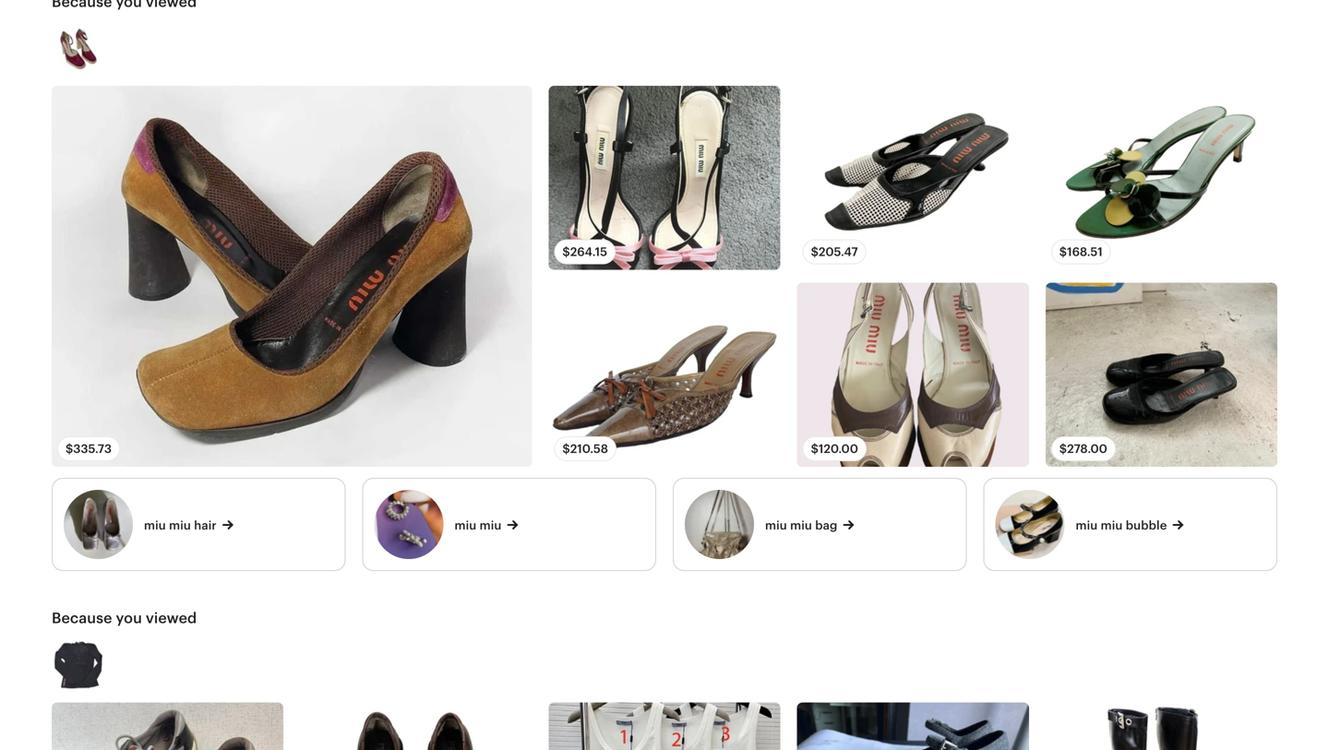 Task type: vqa. For each thing, say whether or not it's contained in the screenshot.
you
yes



Task type: locate. For each thing, give the bounding box(es) containing it.
120.00
[[819, 442, 859, 456]]

miu miu archive vintage leather mesh design mule pumps image
[[797, 86, 1029, 270]]

3 miu from the left
[[455, 519, 477, 533]]

miu miu fw1999 - black pebble kitten heels image
[[1046, 283, 1278, 467]]

miu miu archive vintage mule sandals image
[[1046, 86, 1278, 270]]

$ 335.73
[[66, 442, 112, 456]]

vintage miu miu cherry red patent leather heels image
[[52, 22, 105, 76]]

$ for 205.47
[[811, 245, 819, 259]]

$ for 264.15
[[563, 245, 570, 259]]

7 miu from the left
[[1076, 519, 1098, 533]]

miu miu hair
[[144, 519, 217, 533]]

prada vintage shoes image
[[797, 703, 1029, 751]]

miu
[[144, 519, 166, 533], [169, 519, 191, 533], [455, 519, 477, 533], [480, 519, 502, 533], [765, 519, 787, 533], [790, 519, 813, 533], [1076, 519, 1098, 533], [1101, 519, 1123, 533]]

bubble
[[1126, 519, 1167, 533]]

$
[[563, 245, 570, 259], [811, 245, 819, 259], [1060, 245, 1067, 259], [66, 442, 73, 456], [563, 442, 570, 456], [811, 442, 819, 456], [1060, 442, 1067, 456]]

$ for 335.73
[[66, 442, 73, 456]]

luxury tank top womens good conditions image
[[549, 703, 781, 751]]

4 miu from the left
[[480, 519, 502, 533]]

$ for 168.51
[[1060, 245, 1067, 259]]

$ 120.00
[[811, 442, 859, 456]]

5 miu from the left
[[765, 519, 787, 533]]

you
[[116, 611, 142, 627]]

278.00
[[1067, 442, 1108, 456]]

2 miu from the left
[[169, 519, 191, 533]]

miu miu bag
[[765, 519, 838, 533]]



Task type: describe. For each thing, give the bounding box(es) containing it.
264.15
[[570, 245, 608, 259]]

2000s prada black button up blouse image
[[52, 639, 105, 693]]

vintage prada black leather boots / prada buckle pointy square toe leather boots / prada tall skinny boots image
[[1046, 703, 1278, 751]]

168.51
[[1067, 245, 1103, 259]]

vintage miu miu platform pumps image
[[797, 283, 1029, 467]]

6 miu from the left
[[790, 519, 813, 533]]

8 miu from the left
[[1101, 519, 1123, 533]]

because you viewed
[[52, 611, 197, 627]]

miu miu
[[455, 519, 502, 533]]

s/s 1999 prada platform loafers / 90s archive prada brown leather chunky sole loafers / made in italy image
[[300, 703, 532, 751]]

miu miu heels - authentic miu miu bow lace mule heels in brown / red uk 4.5 vintage 2000s y2k 90s genuine rare image
[[549, 283, 781, 467]]

miu miu vintage women's black strappy heels with pink bow size 36 image
[[549, 86, 781, 270]]

$ for 210.58
[[563, 442, 570, 456]]

$ 210.58
[[563, 442, 608, 456]]

hair
[[194, 519, 217, 533]]

bag
[[816, 519, 838, 533]]

$ 264.15
[[563, 245, 608, 259]]

because
[[52, 611, 112, 627]]

1 miu from the left
[[144, 519, 166, 533]]

miu miu fw1999 sculpted heels image
[[52, 86, 532, 467]]

$ for 120.00
[[811, 442, 819, 456]]

viewed
[[146, 611, 197, 627]]

$ 168.51
[[1060, 245, 1103, 259]]

$ 205.47
[[811, 245, 858, 259]]

205.47
[[819, 245, 858, 259]]

210.58
[[570, 442, 608, 456]]

miu miu bubble
[[1076, 519, 1167, 533]]

$ 278.00
[[1060, 442, 1108, 456]]

335.73
[[73, 442, 112, 456]]

$ for 278.00
[[1060, 442, 1067, 456]]



